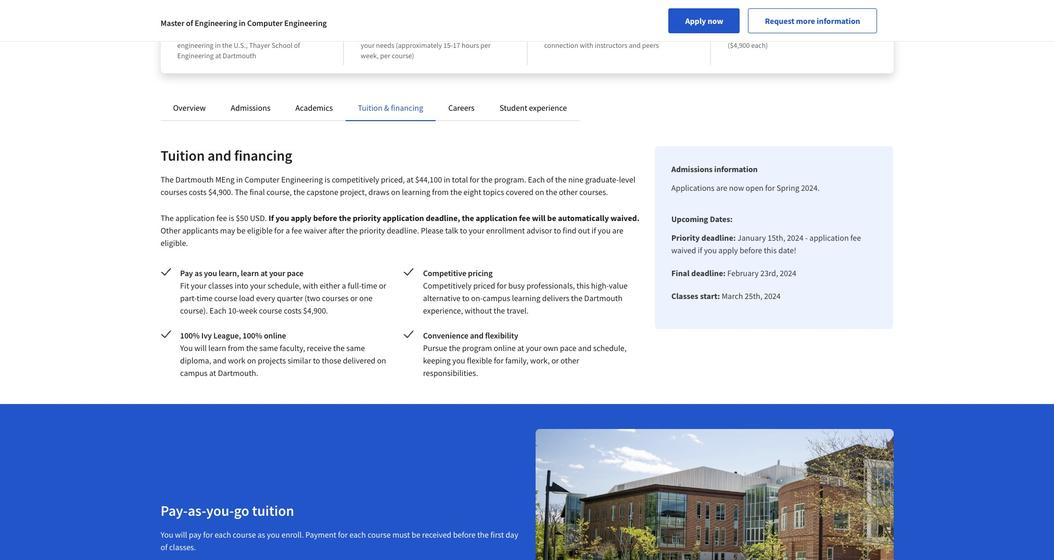 Task type: locate. For each thing, give the bounding box(es) containing it.
0 vertical spatial information
[[817, 16, 860, 26]]

$4,900. down meng
[[208, 187, 233, 197]]

the left day
[[477, 530, 489, 540]]

1 horizontal spatial $4,900.
[[303, 306, 328, 316]]

0 vertical spatial you
[[180, 343, 193, 354]]

1 horizontal spatial campus
[[483, 293, 510, 304]]

january
[[738, 233, 766, 243]]

apply now
[[685, 16, 723, 26]]

0 vertical spatial as
[[195, 268, 202, 279]]

0 horizontal spatial apply
[[291, 213, 312, 223]]

priority
[[672, 233, 700, 243]]

1 vertical spatial total
[[452, 174, 468, 185]]

1 horizontal spatial as
[[258, 530, 265, 540]]

projects
[[258, 356, 286, 366]]

schools
[[279, 30, 302, 40]]

first
[[227, 30, 238, 40], [491, 530, 504, 540]]

now
[[708, 16, 723, 26], [729, 183, 744, 193]]

1 horizontal spatial courses
[[322, 293, 349, 304]]

you up diploma,
[[180, 343, 193, 354]]

go
[[234, 502, 249, 521]]

time
[[361, 281, 377, 291], [197, 293, 213, 304]]

online inside 100% ivy league, 100% online you will learn from the same faculty, receive the same diploma, and work on projects similar to those delivered on campus at dartmouth.
[[264, 331, 286, 341]]

as inside you will pay for each course as you enroll. payment for each course must be received before the first day of classes.
[[258, 530, 265, 540]]

term
[[840, 30, 855, 40]]

program inside complete the program on the schedule that suits your needs (approximately 15-17 hours per week, per course)
[[403, 30, 430, 40]]

courses inside the $44,100 total cost pay only for courses you enroll in per term ($4,900 each)
[[765, 30, 788, 40]]

pace up quarter
[[287, 268, 304, 279]]

1 vertical spatial $4,900.
[[303, 306, 328, 316]]

course,
[[267, 187, 292, 197]]

to right talk
[[460, 225, 467, 236]]

0 horizontal spatial schedule,
[[268, 281, 301, 291]]

value
[[609, 281, 628, 291]]

1 horizontal spatial $44,100
[[728, 16, 762, 29]]

be right must
[[412, 530, 420, 540]]

topics
[[483, 187, 504, 197]]

first up u.s.,
[[227, 30, 238, 40]]

0 vertical spatial from
[[432, 187, 449, 197]]

1 vertical spatial one
[[359, 293, 373, 304]]

1 vertical spatial $44,100
[[415, 174, 442, 185]]

1 horizontal spatial dartmouth
[[223, 51, 256, 60]]

1 vertical spatial computer
[[245, 174, 280, 185]]

0 vertical spatial total
[[764, 16, 785, 29]]

1 vertical spatial each
[[210, 306, 227, 316]]

0 vertical spatial if
[[592, 225, 596, 236]]

0 vertical spatial $44,100
[[728, 16, 762, 29]]

$4,900.
[[208, 187, 233, 197], [303, 306, 328, 316]]

usd.
[[250, 213, 267, 223]]

1 each from the left
[[215, 530, 231, 540]]

to left find on the top right of the page
[[554, 225, 561, 236]]

costs
[[189, 187, 207, 197], [284, 306, 302, 316]]

part-
[[180, 293, 197, 304]]

at inside earn an ivy league degree from one of the first professional schools of engineering in the u.s., thayer school of engineering at dartmouth
[[215, 51, 221, 60]]

0 horizontal spatial financing
[[234, 146, 292, 165]]

the
[[161, 174, 174, 185], [235, 187, 248, 197], [161, 213, 174, 223]]

a left full-
[[342, 281, 346, 291]]

dartmouth
[[223, 51, 256, 60], [175, 174, 214, 185], [584, 293, 623, 304]]

1 vertical spatial dartmouth
[[175, 174, 214, 185]]

from up work
[[228, 343, 245, 354]]

one inside pay as you learn, learn at your pace fit your classes into your schedule, with either a full-time or part-time course load every quarter (two courses or one course). each 10-week course costs $4,900.
[[359, 293, 373, 304]]

online
[[264, 331, 286, 341], [494, 343, 516, 354]]

engineering
[[195, 18, 237, 28], [284, 18, 327, 28], [177, 51, 214, 60], [281, 174, 323, 185]]

the left u.s.,
[[222, 41, 232, 50]]

tuition for tuition and financing
[[161, 146, 205, 165]]

1 vertical spatial apply
[[719, 245, 738, 256]]

(approximately
[[396, 41, 442, 50]]

professional
[[240, 30, 277, 40]]

1 vertical spatial time
[[197, 293, 213, 304]]

a inside the application fee is $50 usd. if you apply before the priority application deadline, the application fee will be automatically waived. other applicants may be eligible for a fee waiver after the priority deadline. please talk to your enrollment advisor to find out if you are eligible.
[[286, 225, 290, 236]]

may
[[220, 225, 235, 236]]

for right eligible
[[274, 225, 284, 236]]

0 horizontal spatial 100%
[[180, 331, 200, 341]]

the down master of engineering in computer engineering
[[215, 30, 225, 40]]

with inside pay as you learn, learn at your pace fit your classes into your schedule, with either a full-time or part-time course load every quarter (two courses or one course). each 10-week course costs $4,900.
[[303, 281, 318, 291]]

dartmouth down u.s.,
[[223, 51, 256, 60]]

deadline.
[[387, 225, 419, 236]]

needs
[[376, 41, 394, 50]]

eligible
[[247, 225, 273, 236]]

careers link
[[448, 103, 475, 113]]

on inside complete the program on the schedule that suits your needs (approximately 15-17 hours per week, per course)
[[431, 30, 439, 40]]

financing right &
[[391, 103, 423, 113]]

league,
[[213, 331, 241, 341]]

from inside the dartmouth meng in computer engineering is competitively priced, at $44,100 in total for the program. each of the nine graduate-level courses costs $4,900. the final course, the capstone project, draws on learning from the eight topics covered on the other courses.
[[432, 187, 449, 197]]

if inside the application fee is $50 usd. if you apply before the priority application deadline, the application fee will be automatically waived. other applicants may be eligible for a fee waiver after the priority deadline. please talk to your enrollment advisor to find out if you are eligible.
[[592, 225, 596, 236]]

1 vertical spatial is
[[229, 213, 234, 223]]

at
[[215, 51, 221, 60], [407, 174, 414, 185], [261, 268, 268, 279], [517, 343, 524, 354], [209, 368, 216, 379]]

1 horizontal spatial each
[[349, 530, 366, 540]]

the for dartmouth
[[161, 174, 174, 185]]

0 vertical spatial financing
[[391, 103, 423, 113]]

0 horizontal spatial tuition
[[161, 146, 205, 165]]

costs up applicants
[[189, 187, 207, 197]]

0 vertical spatial one
[[195, 30, 206, 40]]

1 horizontal spatial if
[[698, 245, 702, 256]]

fee inside january 15th, 2024 - application fee waived if you apply before this date!
[[851, 233, 861, 243]]

that
[[481, 30, 493, 40]]

to
[[460, 225, 467, 236], [554, 225, 561, 236], [462, 293, 470, 304], [313, 356, 320, 366]]

first inside earn an ivy league degree from one of the first professional schools of engineering in the u.s., thayer school of engineering at dartmouth
[[227, 30, 238, 40]]

1 vertical spatial a
[[342, 281, 346, 291]]

is up capstone
[[325, 174, 330, 185]]

professionals,
[[527, 281, 575, 291]]

program inside the convenience and flexibility pursue the program online at your own pace and schedule, keeping you flexible for family, work, or other responsibilities.
[[462, 343, 492, 354]]

of inside you will pay for each course as you enroll. payment for each course must be received before the first day of classes.
[[161, 542, 168, 553]]

enrollment
[[486, 225, 525, 236]]

costs inside the dartmouth meng in computer engineering is competitively priced, at $44,100 in total for the program. each of the nine graduate-level courses costs $4,900. the final course, the capstone project, draws on learning from the eight topics covered on the other courses.
[[189, 187, 207, 197]]

0 horizontal spatial as
[[195, 268, 202, 279]]

at inside pay as you learn, learn at your pace fit your classes into your schedule, with either a full-time or part-time course load every quarter (two courses or one course). each 10-week course costs $4,900.
[[261, 268, 268, 279]]

each down you-
[[215, 530, 231, 540]]

1 vertical spatial learn
[[208, 343, 226, 354]]

$44,100 up only
[[728, 16, 762, 29]]

the left travel.
[[494, 306, 505, 316]]

1 horizontal spatial with
[[580, 41, 593, 50]]

competitive
[[423, 268, 466, 279]]

waiver
[[304, 225, 327, 236]]

you up classes. at the bottom left of the page
[[161, 530, 173, 540]]

apply up final deadline: february 23rd, 2024
[[719, 245, 738, 256]]

online up faculty,
[[264, 331, 286, 341]]

total up the eight
[[452, 174, 468, 185]]

the right deadline,
[[462, 213, 474, 223]]

1 vertical spatial schedule,
[[593, 343, 627, 354]]

per inside the $44,100 total cost pay only for courses you enroll in per term ($4,900 each)
[[829, 30, 839, 40]]

before inside the application fee is $50 usd. if you apply before the priority application deadline, the application fee will be automatically waived. other applicants may be eligible for a fee waiver after the priority deadline. please talk to your enrollment advisor to find out if you are eligible.
[[313, 213, 337, 223]]

0 horizontal spatial learning
[[402, 187, 431, 197]]

0 horizontal spatial courses
[[161, 187, 187, 197]]

january 15th, 2024 - application fee waived if you apply before this date!
[[672, 233, 861, 256]]

costs down quarter
[[284, 306, 302, 316]]

financing for tuition & financing
[[391, 103, 423, 113]]

courses inside pay as you learn, learn at your pace fit your classes into your schedule, with either a full-time or part-time course load every quarter (two courses or one course). each 10-week course costs $4,900.
[[322, 293, 349, 304]]

0 vertical spatial learning
[[402, 187, 431, 197]]

dartmouth down high-
[[584, 293, 623, 304]]

for right payment at bottom
[[338, 530, 348, 540]]

0 vertical spatial learn
[[241, 268, 259, 279]]

each up "covered"
[[528, 174, 545, 185]]

1 vertical spatial courses
[[161, 187, 187, 197]]

in right enroll
[[822, 30, 827, 40]]

1 horizontal spatial same
[[346, 343, 365, 354]]

1 horizontal spatial costs
[[284, 306, 302, 316]]

0 horizontal spatial pay
[[180, 268, 193, 279]]

for up the eight
[[470, 174, 480, 185]]

for up each)
[[755, 30, 763, 40]]

0 horizontal spatial if
[[592, 225, 596, 236]]

0 horizontal spatial $4,900.
[[208, 187, 233, 197]]

each left 10-
[[210, 306, 227, 316]]

each
[[528, 174, 545, 185], [210, 306, 227, 316]]

pay up fit
[[180, 268, 193, 279]]

before up waiver
[[313, 213, 337, 223]]

you inside 100% ivy league, 100% online you will learn from the same faculty, receive the same diploma, and work on projects similar to those delivered on campus at dartmouth.
[[180, 343, 193, 354]]

campus
[[483, 293, 510, 304], [180, 368, 208, 379]]

1 vertical spatial ivy
[[201, 331, 212, 341]]

the up topics
[[481, 174, 493, 185]]

2 horizontal spatial per
[[829, 30, 839, 40]]

0 horizontal spatial ivy
[[201, 331, 212, 341]]

1 horizontal spatial are
[[716, 183, 728, 193]]

as up part-
[[195, 268, 202, 279]]

or for convenience and flexibility pursue the program online at your own pace and schedule, keeping you flexible for family, work, or other responsibilities.
[[552, 356, 559, 366]]

on up 'instructors'
[[613, 30, 621, 40]]

courses up other
[[161, 187, 187, 197]]

project,
[[340, 187, 367, 197]]

from inside 100% ivy league, 100% online you will learn from the same faculty, receive the same diploma, and work on projects similar to those delivered on campus at dartmouth.
[[228, 343, 245, 354]]

1 vertical spatial learning
[[512, 293, 541, 304]]

1 same from the left
[[259, 343, 278, 354]]

computer up professional
[[247, 18, 283, 28]]

one down full-
[[359, 293, 373, 304]]

0 vertical spatial per
[[829, 30, 839, 40]]

deadline,
[[426, 213, 460, 223]]

or
[[379, 281, 386, 291], [350, 293, 358, 304], [552, 356, 559, 366]]

request more information button
[[748, 8, 877, 33]]

tuition down overview
[[161, 146, 205, 165]]

for inside the $44,100 total cost pay only for courses you enroll in per term ($4,900 each)
[[755, 30, 763, 40]]

0 vertical spatial campus
[[483, 293, 510, 304]]

$4,900. inside the dartmouth meng in computer engineering is competitively priced, at $44,100 in total for the program. each of the nine graduate-level courses costs $4,900. the final course, the capstone project, draws on learning from the eight topics covered on the other courses.
[[208, 187, 233, 197]]

1 horizontal spatial admissions
[[672, 164, 713, 174]]

same up delivered
[[346, 343, 365, 354]]

2 horizontal spatial or
[[552, 356, 559, 366]]

work
[[228, 356, 245, 366]]

per down that
[[481, 41, 491, 50]]

applicants
[[182, 225, 218, 236]]

1 vertical spatial 2024
[[780, 268, 797, 279]]

pay-as-you-go tuition
[[161, 502, 297, 521]]

1 vertical spatial if
[[698, 245, 702, 256]]

admissions link
[[231, 103, 271, 113]]

full-
[[348, 281, 361, 291]]

2 vertical spatial per
[[380, 51, 390, 60]]

1 vertical spatial first
[[491, 530, 504, 540]]

1 horizontal spatial information
[[817, 16, 860, 26]]

time right either on the bottom of page
[[361, 281, 377, 291]]

to inside 100% ivy league, 100% online you will learn from the same faculty, receive the same diploma, and work on projects similar to those delivered on campus at dartmouth.
[[313, 356, 320, 366]]

you
[[180, 343, 193, 354], [161, 530, 173, 540]]

information inside button
[[817, 16, 860, 26]]

suits
[[495, 30, 509, 40]]

1 horizontal spatial time
[[361, 281, 377, 291]]

competitively
[[332, 174, 379, 185]]

this down 15th,
[[764, 245, 777, 256]]

this left high-
[[577, 281, 590, 291]]

2 100% from the left
[[243, 331, 262, 341]]

if inside january 15th, 2024 - application fee waived if you apply before this date!
[[698, 245, 702, 256]]

the inside the convenience and flexibility pursue the program online at your own pace and schedule, keeping you flexible for family, work, or other responsibilities.
[[449, 343, 461, 354]]

on down the priced,
[[391, 187, 400, 197]]

of left nine
[[547, 174, 554, 185]]

learning down the priced,
[[402, 187, 431, 197]]

each right payment at bottom
[[349, 530, 366, 540]]

be
[[547, 213, 556, 223], [237, 225, 246, 236], [412, 530, 420, 540]]

fit
[[180, 281, 189, 291]]

or right full-
[[379, 281, 386, 291]]

0 horizontal spatial this
[[577, 281, 590, 291]]

0 vertical spatial admissions
[[231, 103, 271, 113]]

with inside lecture videos, hands-on projects, and connection with instructors and peers
[[580, 41, 593, 50]]

for inside "competitive pricing competitively priced for busy professionals, this high-value alternative to on-campus learning delivers the dartmouth experience, without the travel."
[[497, 281, 507, 291]]

dates:
[[710, 214, 733, 224]]

engineering inside the dartmouth meng in computer engineering is competitively priced, at $44,100 in total for the program. each of the nine graduate-level courses costs $4,900. the final course, the capstone project, draws on learning from the eight topics covered on the other courses.
[[281, 174, 323, 185]]

on
[[431, 30, 439, 40], [613, 30, 621, 40], [391, 187, 400, 197], [535, 187, 544, 197], [247, 356, 256, 366], [377, 356, 386, 366]]

application right -
[[810, 233, 849, 243]]

in inside the $44,100 total cost pay only for courses you enroll in per term ($4,900 each)
[[822, 30, 827, 40]]

per
[[829, 30, 839, 40], [481, 41, 491, 50], [380, 51, 390, 60]]

before down january
[[740, 245, 762, 256]]

1 horizontal spatial this
[[764, 245, 777, 256]]

1 horizontal spatial first
[[491, 530, 504, 540]]

application up "enrollment"
[[476, 213, 517, 223]]

0 horizontal spatial will
[[175, 530, 187, 540]]

pace right own in the right bottom of the page
[[560, 343, 577, 354]]

the right course,
[[293, 187, 305, 197]]

information up term
[[817, 16, 860, 26]]

will up advisor
[[532, 213, 546, 223]]

information
[[817, 16, 860, 26], [714, 164, 758, 174]]

priority down draws
[[353, 213, 381, 223]]

1 horizontal spatial from
[[432, 187, 449, 197]]

priority deadline:
[[672, 233, 736, 243]]

in right meng
[[236, 174, 243, 185]]

0 vertical spatial online
[[264, 331, 286, 341]]

from up deadline,
[[432, 187, 449, 197]]

0 horizontal spatial is
[[229, 213, 234, 223]]

pace inside pay as you learn, learn at your pace fit your classes into your schedule, with either a full-time or part-time course load every quarter (two courses or one course). each 10-week course costs $4,900.
[[287, 268, 304, 279]]

0 horizontal spatial each
[[215, 530, 231, 540]]

ivy right an at the top
[[213, 16, 226, 29]]

before inside you will pay for each course as you enroll. payment for each course must be received before the first day of classes.
[[453, 530, 476, 540]]

1 vertical spatial pay
[[180, 268, 193, 279]]

1 horizontal spatial total
[[764, 16, 785, 29]]

100% right league,
[[243, 331, 262, 341]]

your inside the convenience and flexibility pursue the program online at your own pace and schedule, keeping you flexible for family, work, or other responsibilities.
[[526, 343, 542, 354]]

0 vertical spatial deadline:
[[702, 233, 736, 243]]

0 horizontal spatial now
[[708, 16, 723, 26]]

2 vertical spatial or
[[552, 356, 559, 366]]

0 vertical spatial is
[[325, 174, 330, 185]]

1 vertical spatial the
[[235, 187, 248, 197]]

other
[[161, 225, 181, 236]]

dartmouth left meng
[[175, 174, 214, 185]]

deadline: for final
[[691, 268, 726, 279]]

alternative
[[423, 293, 461, 304]]

and down projects,
[[629, 41, 641, 50]]

deadline: down the dates:
[[702, 233, 736, 243]]

if right out
[[592, 225, 596, 236]]

if down priority deadline:
[[698, 245, 702, 256]]

1 100% from the left
[[180, 331, 200, 341]]

costs inside pay as you learn, learn at your pace fit your classes into your schedule, with either a full-time or part-time course load every quarter (two courses or one course). each 10-week course costs $4,900.
[[284, 306, 302, 316]]

fee right -
[[851, 233, 861, 243]]

pay inside the $44,100 total cost pay only for courses you enroll in per term ($4,900 each)
[[728, 30, 739, 40]]

0 vertical spatial now
[[708, 16, 723, 26]]

the inside you will pay for each course as you enroll. payment for each course must be received before the first day of classes.
[[477, 530, 489, 540]]

learning up travel.
[[512, 293, 541, 304]]

the for application
[[161, 213, 174, 223]]

$4,900. inside pay as you learn, learn at your pace fit your classes into your schedule, with either a full-time or part-time course load every quarter (two courses or one course). each 10-week course costs $4,900.
[[303, 306, 328, 316]]

will inside 100% ivy league, 100% online you will learn from the same faculty, receive the same diploma, and work on projects similar to those delivered on campus at dartmouth.
[[194, 343, 207, 354]]

for left busy
[[497, 281, 507, 291]]

first left day
[[491, 530, 504, 540]]

1 vertical spatial from
[[228, 343, 245, 354]]

keeping
[[423, 356, 451, 366]]

delivered
[[343, 356, 375, 366]]

you down cost on the top of page
[[790, 30, 801, 40]]

program
[[403, 30, 430, 40], [462, 343, 492, 354]]

same up projects
[[259, 343, 278, 354]]

for inside the dartmouth meng in computer engineering is competitively priced, at $44,100 in total for the program. each of the nine graduate-level courses costs $4,900. the final course, the capstone project, draws on learning from the eight topics covered on the other courses.
[[470, 174, 480, 185]]

to left on-
[[462, 293, 470, 304]]

0 horizontal spatial pace
[[287, 268, 304, 279]]

program up flexible
[[462, 343, 492, 354]]

you left "enroll."
[[267, 530, 280, 540]]

0 horizontal spatial time
[[197, 293, 213, 304]]

(two
[[305, 293, 320, 304]]

deadline: for priority
[[702, 233, 736, 243]]

0 horizontal spatial be
[[237, 225, 246, 236]]

campus inside 100% ivy league, 100% online you will learn from the same faculty, receive the same diploma, and work on projects similar to those delivered on campus at dartmouth.
[[180, 368, 208, 379]]

15-
[[443, 41, 453, 50]]

0 horizontal spatial online
[[264, 331, 286, 341]]

pay
[[189, 530, 201, 540]]

fee
[[216, 213, 227, 223], [519, 213, 530, 223], [292, 225, 302, 236], [851, 233, 861, 243]]

$44,100
[[728, 16, 762, 29], [415, 174, 442, 185]]

at inside the dartmouth meng in computer engineering is competitively priced, at $44,100 in total for the program. each of the nine graduate-level courses costs $4,900. the final course, the capstone project, draws on learning from the eight topics covered on the other courses.
[[407, 174, 414, 185]]

0 vertical spatial with
[[580, 41, 593, 50]]

application up deadline.
[[383, 213, 424, 223]]

on-
[[471, 293, 483, 304]]

1 horizontal spatial apply
[[719, 245, 738, 256]]

course)
[[392, 51, 414, 60]]

final deadline: february 23rd, 2024
[[672, 268, 797, 279]]

0 vertical spatial the
[[161, 174, 174, 185]]

responsibilities.
[[423, 368, 478, 379]]

is
[[325, 174, 330, 185], [229, 213, 234, 223]]

only
[[740, 30, 753, 40]]

course left must
[[368, 530, 391, 540]]

priority left deadline.
[[359, 225, 385, 236]]

2 vertical spatial the
[[161, 213, 174, 223]]

the dartmouth meng in computer engineering is competitively priced, at $44,100 in total for the program. each of the nine graduate-level courses costs $4,900. the final course, the capstone project, draws on learning from the eight topics covered on the other courses.
[[161, 174, 636, 197]]

computer inside the dartmouth meng in computer engineering is competitively priced, at $44,100 in total for the program. each of the nine graduate-level courses costs $4,900. the final course, the capstone project, draws on learning from the eight topics covered on the other courses.
[[245, 174, 280, 185]]

your inside complete the program on the schedule that suits your needs (approximately 15-17 hours per week, per course)
[[361, 41, 375, 50]]

you inside you will pay for each course as you enroll. payment for each course must be received before the first day of classes.
[[161, 530, 173, 540]]

0 horizontal spatial total
[[452, 174, 468, 185]]

for left 'family,'
[[494, 356, 504, 366]]

league
[[228, 16, 260, 29]]

1 horizontal spatial ivy
[[213, 16, 226, 29]]

schedule,
[[268, 281, 301, 291], [593, 343, 627, 354]]

week
[[239, 306, 257, 316]]

you inside january 15th, 2024 - application fee waived if you apply before this date!
[[704, 245, 717, 256]]

applications are now open for spring 2024.
[[672, 183, 820, 193]]

$44,100 right the priced,
[[415, 174, 442, 185]]

engineering up capstone
[[281, 174, 323, 185]]

0 horizontal spatial admissions
[[231, 103, 271, 113]]

other down nine
[[559, 187, 578, 197]]

final
[[250, 187, 265, 197]]

financing up final
[[234, 146, 292, 165]]

0 horizontal spatial first
[[227, 30, 238, 40]]

1 horizontal spatial now
[[729, 183, 744, 193]]

0 horizontal spatial dartmouth
[[175, 174, 214, 185]]

the inside the application fee is $50 usd. if you apply before the priority application deadline, the application fee will be automatically waived. other applicants may be eligible for a fee waiver after the priority deadline. please talk to your enrollment advisor to find out if you are eligible.
[[161, 213, 174, 223]]

or inside the convenience and flexibility pursue the program online at your own pace and schedule, keeping you flexible for family, work, or other responsibilities.
[[552, 356, 559, 366]]

graduate-
[[585, 174, 619, 185]]

the down convenience
[[449, 343, 461, 354]]

now left open
[[729, 183, 744, 193]]

this inside "competitive pricing competitively priced for busy professionals, this high-value alternative to on-campus learning delivers the dartmouth experience, without the travel."
[[577, 281, 590, 291]]

on right "covered"
[[535, 187, 544, 197]]

this inside january 15th, 2024 - application fee waived if you apply before this date!
[[764, 245, 777, 256]]

will up diploma,
[[194, 343, 207, 354]]

2 horizontal spatial before
[[740, 245, 762, 256]]

waived.
[[611, 213, 640, 223]]

or down full-
[[350, 293, 358, 304]]

on inside lecture videos, hands-on projects, and connection with instructors and peers
[[613, 30, 621, 40]]

will inside the application fee is $50 usd. if you apply before the priority application deadline, the application fee will be automatically waived. other applicants may be eligible for a fee waiver after the priority deadline. please talk to your enrollment advisor to find out if you are eligible.
[[532, 213, 546, 223]]

on up (approximately
[[431, 30, 439, 40]]

0 horizontal spatial each
[[210, 306, 227, 316]]



Task type: vqa. For each thing, say whether or not it's contained in the screenshot.
Coursera IMAGE
no



Task type: describe. For each thing, give the bounding box(es) containing it.
of inside the dartmouth meng in computer engineering is competitively priced, at $44,100 in total for the program. each of the nine graduate-level courses costs $4,900. the final course, the capstone project, draws on learning from the eight topics covered on the other courses.
[[547, 174, 554, 185]]

high-
[[591, 281, 609, 291]]

if
[[269, 213, 274, 223]]

load
[[239, 293, 254, 304]]

dartmouth inside earn an ivy league degree from one of the first professional schools of engineering in the u.s., thayer school of engineering at dartmouth
[[223, 51, 256, 60]]

0 vertical spatial are
[[716, 183, 728, 193]]

fee up advisor
[[519, 213, 530, 223]]

each inside pay as you learn, learn at your pace fit your classes into your schedule, with either a full-time or part-time course load every quarter (two courses or one course). each 10-week course costs $4,900.
[[210, 306, 227, 316]]

on right work
[[247, 356, 256, 366]]

nine
[[568, 174, 584, 185]]

fee left waiver
[[292, 225, 302, 236]]

delivers
[[542, 293, 570, 304]]

student
[[500, 103, 527, 113]]

you inside the $44,100 total cost pay only for courses you enroll in per term ($4,900 each)
[[790, 30, 801, 40]]

or for pay as you learn, learn at your pace fit your classes into your schedule, with either a full-time or part-time course load every quarter (two courses or one course). each 10-week course costs $4,900.
[[379, 281, 386, 291]]

automatically
[[558, 213, 609, 223]]

2024.
[[801, 183, 820, 193]]

flexibility
[[485, 331, 518, 341]]

enroll
[[802, 30, 820, 40]]

for inside the application fee is $50 usd. if you apply before the priority application deadline, the application fee will be automatically waived. other applicants may be eligible for a fee waiver after the priority deadline. please talk to your enrollment advisor to find out if you are eligible.
[[274, 225, 284, 236]]

the up those
[[333, 343, 345, 354]]

travel.
[[507, 306, 529, 316]]

day
[[506, 530, 518, 540]]

eligible.
[[161, 238, 188, 248]]

be inside you will pay for each course as you enroll. payment for each course must be received before the first day of classes.
[[412, 530, 420, 540]]

computer for meng
[[245, 174, 280, 185]]

1 vertical spatial be
[[237, 225, 246, 236]]

overview link
[[173, 103, 206, 113]]

dartmouth inside "competitive pricing competitively priced for busy professionals, this high-value alternative to on-campus learning delivers the dartmouth experience, without the travel."
[[584, 293, 623, 304]]

you right if
[[276, 213, 289, 223]]

courses inside the dartmouth meng in computer engineering is competitively priced, at $44,100 in total for the program. each of the nine graduate-level courses costs $4,900. the final course, the capstone project, draws on learning from the eight topics covered on the other courses.
[[161, 187, 187, 197]]

u.s.,
[[234, 41, 248, 50]]

convenience
[[423, 331, 468, 341]]

financing for tuition and financing
[[234, 146, 292, 165]]

earn
[[177, 16, 198, 29]]

other inside the dartmouth meng in computer engineering is competitively priced, at $44,100 in total for the program. each of the nine graduate-level courses costs $4,900. the final course, the capstone project, draws on learning from the eight topics covered on the other courses.
[[559, 187, 578, 197]]

and up peers
[[650, 30, 662, 40]]

student experience link
[[500, 103, 567, 113]]

online inside the convenience and flexibility pursue the program online at your own pace and schedule, keeping you flexible for family, work, or other responsibilities.
[[494, 343, 516, 354]]

for right open
[[765, 183, 775, 193]]

upcoming
[[672, 214, 708, 224]]

thayer
[[249, 41, 270, 50]]

find
[[563, 225, 577, 236]]

flexible
[[467, 356, 492, 366]]

other inside the convenience and flexibility pursue the program online at your own pace and schedule, keeping you flexible for family, work, or other responsibilities.
[[561, 356, 579, 366]]

student experience
[[500, 103, 567, 113]]

you inside you will pay for each course as you enroll. payment for each course must be received before the first day of classes.
[[267, 530, 280, 540]]

classes
[[672, 291, 699, 301]]

ivy inside earn an ivy league degree from one of the first professional schools of engineering in the u.s., thayer school of engineering at dartmouth
[[213, 16, 226, 29]]

lecture
[[544, 30, 567, 40]]

priced,
[[381, 174, 405, 185]]

apply inside the application fee is $50 usd. if you apply before the priority application deadline, the application fee will be automatically waived. other applicants may be eligible for a fee waiver after the priority deadline. please talk to your enrollment advisor to find out if you are eligible.
[[291, 213, 312, 223]]

enroll.
[[282, 530, 304, 540]]

0 horizontal spatial information
[[714, 164, 758, 174]]

dartmouth inside the dartmouth meng in computer engineering is competitively priced, at $44,100 in total for the program. each of the nine graduate-level courses costs $4,900. the final course, the capstone project, draws on learning from the eight topics covered on the other courses.
[[175, 174, 214, 185]]

2024 inside january 15th, 2024 - application fee waived if you apply before this date!
[[787, 233, 804, 243]]

you will pay for each course as you enroll. payment for each course must be received before the first day of classes.
[[161, 530, 518, 553]]

2 each from the left
[[349, 530, 366, 540]]

pursue
[[423, 343, 447, 354]]

the right the delivers
[[571, 293, 583, 304]]

level
[[619, 174, 636, 185]]

complete
[[361, 30, 390, 40]]

course down classes
[[214, 293, 237, 304]]

applications
[[672, 183, 715, 193]]

1 horizontal spatial per
[[481, 41, 491, 50]]

competitively
[[423, 281, 472, 291]]

in up professional
[[239, 18, 246, 28]]

$50
[[236, 213, 248, 223]]

and left the flexibility
[[470, 331, 484, 341]]

schedule, inside the convenience and flexibility pursue the program online at your own pace and schedule, keeping you flexible for family, work, or other responsibilities.
[[593, 343, 627, 354]]

in inside earn an ivy league degree from one of the first professional schools of engineering in the u.s., thayer school of engineering at dartmouth
[[215, 41, 221, 50]]

apply now button
[[669, 8, 740, 33]]

your inside the application fee is $50 usd. if you apply before the priority application deadline, the application fee will be automatically waived. other applicants may be eligible for a fee waiver after the priority deadline. please talk to your enrollment advisor to find out if you are eligible.
[[469, 225, 485, 236]]

one inside earn an ivy league degree from one of the first professional schools of engineering in the u.s., thayer school of engineering at dartmouth
[[195, 30, 206, 40]]

learning inside "competitive pricing competitively priced for busy professionals, this high-value alternative to on-campus learning delivers the dartmouth experience, without the travel."
[[512, 293, 541, 304]]

engineering
[[177, 41, 214, 50]]

first inside you will pay for each course as you enroll. payment for each course must be received before the first day of classes.
[[491, 530, 504, 540]]

tuition for tuition & financing
[[358, 103, 383, 113]]

of down schools
[[294, 41, 300, 50]]

admissions information
[[672, 164, 758, 174]]

the left the eight
[[451, 187, 462, 197]]

10-
[[228, 306, 239, 316]]

learning inside the dartmouth meng in computer engineering is competitively priced, at $44,100 in total for the program. each of the nine graduate-level courses costs $4,900. the final course, the capstone project, draws on learning from the eight topics covered on the other courses.
[[402, 187, 431, 197]]

application up applicants
[[175, 213, 215, 223]]

without
[[465, 306, 492, 316]]

a inside pay as you learn, learn at your pace fit your classes into your schedule, with either a full-time or part-time course load every quarter (two courses or one course). each 10-week course costs $4,900.
[[342, 281, 346, 291]]

engineering up engineering
[[195, 18, 237, 28]]

academics link
[[296, 103, 333, 113]]

0 vertical spatial priority
[[353, 213, 381, 223]]

course down go
[[233, 530, 256, 540]]

of right schools
[[303, 30, 310, 40]]

at inside 100% ivy league, 100% online you will learn from the same faculty, receive the same diploma, and work on projects similar to those delivered on campus at dartmouth.
[[209, 368, 216, 379]]

engineering up schools
[[284, 18, 327, 28]]

lecture videos, hands-on projects, and connection with instructors and peers
[[544, 30, 662, 50]]

classes.
[[169, 542, 196, 553]]

17
[[453, 41, 460, 50]]

1 vertical spatial priority
[[359, 225, 385, 236]]

classes start: march 25th, 2024
[[672, 291, 781, 301]]

peers
[[642, 41, 659, 50]]

pace inside the convenience and flexibility pursue the program online at your own pace and schedule, keeping you flexible for family, work, or other responsibilities.
[[560, 343, 577, 354]]

learn inside pay as you learn, learn at your pace fit your classes into your schedule, with either a full-time or part-time course load every quarter (two courses or one course). each 10-week course costs $4,900.
[[241, 268, 259, 279]]

of down an at the top
[[208, 30, 214, 40]]

-
[[805, 233, 808, 243]]

the right "covered"
[[546, 187, 557, 197]]

2 same from the left
[[346, 343, 365, 354]]

family,
[[505, 356, 529, 366]]

2024 for final deadline: february 23rd, 2024
[[780, 268, 797, 279]]

you inside pay as you learn, learn at your pace fit your classes into your schedule, with either a full-time or part-time course load every quarter (two courses or one course). each 10-week course costs $4,900.
[[204, 268, 217, 279]]

competitive pricing competitively priced for busy professionals, this high-value alternative to on-campus learning delivers the dartmouth experience, without the travel.
[[423, 268, 628, 316]]

meng
[[215, 174, 235, 185]]

($4,900
[[728, 41, 750, 50]]

please
[[421, 225, 444, 236]]

draws
[[369, 187, 390, 197]]

before inside january 15th, 2024 - application fee waived if you apply before this date!
[[740, 245, 762, 256]]

busy
[[508, 281, 525, 291]]

now inside button
[[708, 16, 723, 26]]

will inside you will pay for each course as you enroll. payment for each course must be received before the first day of classes.
[[175, 530, 187, 540]]

are inside the application fee is $50 usd. if you apply before the priority application deadline, the application fee will be automatically waived. other applicants may be eligible for a fee waiver after the priority deadline. please talk to your enrollment advisor to find out if you are eligible.
[[612, 225, 624, 236]]

0 vertical spatial time
[[361, 281, 377, 291]]

$44,100 inside the dartmouth meng in computer engineering is competitively priced, at $44,100 in total for the program. each of the nine graduate-level courses costs $4,900. the final course, the capstone project, draws on learning from the eight topics covered on the other courses.
[[415, 174, 442, 185]]

to inside "competitive pricing competitively priced for busy professionals, this high-value alternative to on-campus learning delivers the dartmouth experience, without the travel."
[[462, 293, 470, 304]]

learn inside 100% ivy league, 100% online you will learn from the same faculty, receive the same diploma, and work on projects similar to those delivered on campus at dartmouth.
[[208, 343, 226, 354]]

pricing
[[468, 268, 493, 279]]

start:
[[700, 291, 720, 301]]

$44,100 inside the $44,100 total cost pay only for courses you enroll in per term ($4,900 each)
[[728, 16, 762, 29]]

you inside the convenience and flexibility pursue the program online at your own pace and schedule, keeping you flexible for family, work, or other responsibilities.
[[452, 356, 465, 366]]

the left nine
[[555, 174, 567, 185]]

computer for engineering
[[247, 18, 283, 28]]

the up dartmouth.
[[246, 343, 258, 354]]

schedule, inside pay as you learn, learn at your pace fit your classes into your schedule, with either a full-time or part-time course load every quarter (two courses or one course). each 10-week course costs $4,900.
[[268, 281, 301, 291]]

in up deadline,
[[444, 174, 450, 185]]

application inside january 15th, 2024 - application fee waived if you apply before this date!
[[810, 233, 849, 243]]

for inside the convenience and flexibility pursue the program online at your own pace and schedule, keeping you flexible for family, work, or other responsibilities.
[[494, 356, 504, 366]]

of up from
[[186, 18, 193, 28]]

course down every
[[259, 306, 282, 316]]

campus inside "competitive pricing competitively priced for busy professionals, this high-value alternative to on-campus learning delivers the dartmouth experience, without the travel."
[[483, 293, 510, 304]]

diploma,
[[180, 356, 211, 366]]

engineering inside earn an ivy league degree from one of the first professional schools of engineering in the u.s., thayer school of engineering at dartmouth
[[177, 51, 214, 60]]

1 vertical spatial now
[[729, 183, 744, 193]]

hours
[[462, 41, 479, 50]]

earn an ivy league degree from one of the first professional schools of engineering in the u.s., thayer school of engineering at dartmouth
[[177, 16, 310, 60]]

pay-
[[161, 502, 188, 521]]

complete the program on the schedule that suits your needs (approximately 15-17 hours per week, per course)
[[361, 30, 509, 60]]

after
[[329, 225, 345, 236]]

and right own in the right bottom of the page
[[578, 343, 592, 354]]

on right delivered
[[377, 356, 386, 366]]

1 vertical spatial or
[[350, 293, 358, 304]]

as inside pay as you learn, learn at your pace fit your classes into your schedule, with either a full-time or part-time course load every quarter (two courses or one course). each 10-week course costs $4,900.
[[195, 268, 202, 279]]

fee up the may
[[216, 213, 227, 223]]

is inside the application fee is $50 usd. if you apply before the priority application deadline, the application fee will be automatically waived. other applicants may be eligible for a fee waiver after the priority deadline. please talk to your enrollment advisor to find out if you are eligible.
[[229, 213, 234, 223]]

you right out
[[598, 225, 611, 236]]

cost
[[787, 16, 805, 29]]

15th,
[[768, 233, 785, 243]]

total inside the dartmouth meng in computer engineering is competitively priced, at $44,100 in total for the program. each of the nine graduate-level courses costs $4,900. the final course, the capstone project, draws on learning from the eight topics covered on the other courses.
[[452, 174, 468, 185]]

pay inside pay as you learn, learn at your pace fit your classes into your schedule, with either a full-time or part-time course load every quarter (two courses or one course). each 10-week course costs $4,900.
[[180, 268, 193, 279]]

the up after
[[339, 213, 351, 223]]

week,
[[361, 51, 379, 60]]

and up meng
[[208, 146, 231, 165]]

march
[[722, 291, 743, 301]]

0 vertical spatial be
[[547, 213, 556, 223]]

more
[[796, 16, 815, 26]]

dartmouth.
[[218, 368, 258, 379]]

date!
[[779, 245, 797, 256]]

advisor
[[527, 225, 552, 236]]

receive
[[307, 343, 332, 354]]

for right pay
[[203, 530, 213, 540]]

at inside the convenience and flexibility pursue the program online at your own pace and schedule, keeping you flexible for family, work, or other responsibilities.
[[517, 343, 524, 354]]

each inside the dartmouth meng in computer engineering is competitively priced, at $44,100 in total for the program. each of the nine graduate-level courses costs $4,900. the final course, the capstone project, draws on learning from the eight topics covered on the other courses.
[[528, 174, 545, 185]]

apply inside january 15th, 2024 - application fee waived if you apply before this date!
[[719, 245, 738, 256]]

quarter
[[277, 293, 303, 304]]

2024 for classes start: march 25th, 2024
[[764, 291, 781, 301]]

every
[[256, 293, 275, 304]]

experience
[[529, 103, 567, 113]]

admissions for admissions information
[[672, 164, 713, 174]]

and inside 100% ivy league, 100% online you will learn from the same faculty, receive the same diploma, and work on projects similar to those delivered on campus at dartmouth.
[[213, 356, 226, 366]]

you-
[[206, 502, 234, 521]]

is inside the dartmouth meng in computer engineering is competitively priced, at $44,100 in total for the program. each of the nine graduate-level courses costs $4,900. the final course, the capstone project, draws on learning from the eight topics covered on the other courses.
[[325, 174, 330, 185]]

100% ivy league, 100% online you will learn from the same faculty, receive the same diploma, and work on projects similar to those delivered on campus at dartmouth.
[[180, 331, 386, 379]]

tuition
[[252, 502, 294, 521]]

the up 15-
[[440, 30, 450, 40]]

priced
[[473, 281, 495, 291]]

school
[[272, 41, 293, 50]]

admissions for admissions
[[231, 103, 271, 113]]

0 horizontal spatial per
[[380, 51, 390, 60]]

the up needs
[[392, 30, 402, 40]]

total inside the $44,100 total cost pay only for courses you enroll in per term ($4,900 each)
[[764, 16, 785, 29]]

similar
[[288, 356, 311, 366]]

final
[[672, 268, 690, 279]]

the right after
[[346, 225, 358, 236]]



